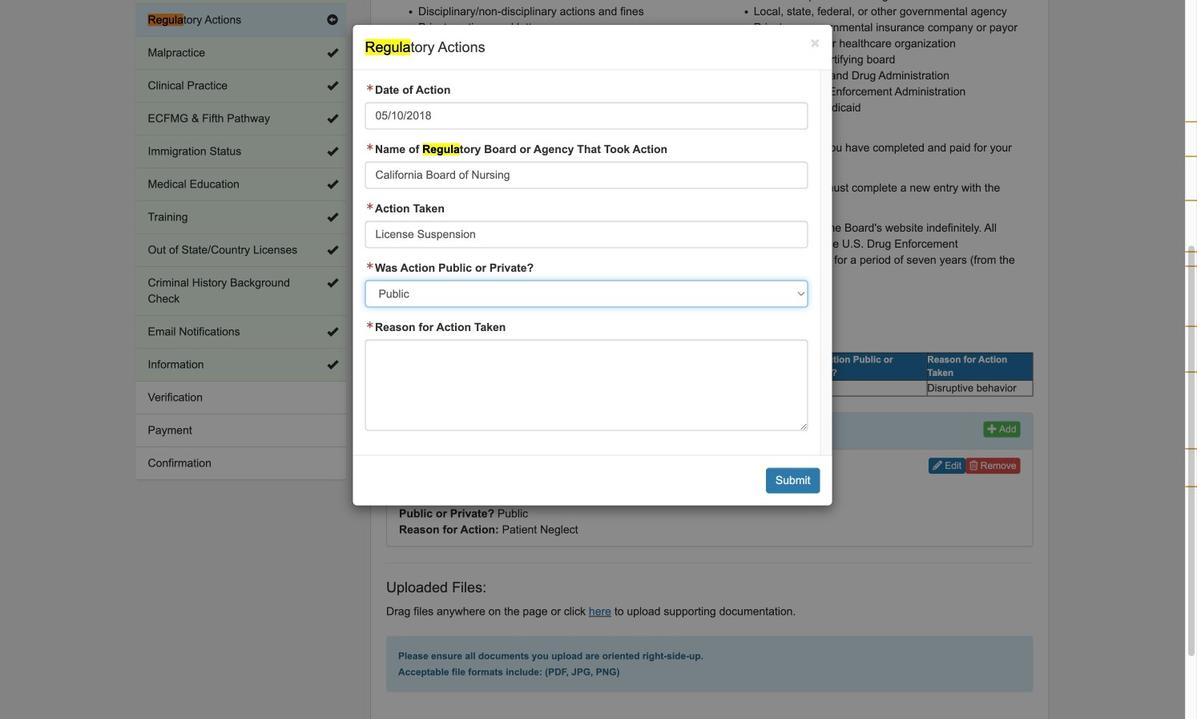 Task type: vqa. For each thing, say whether or not it's contained in the screenshot.
radio
no



Task type: describe. For each thing, give the bounding box(es) containing it.
5 ok image from the top
[[327, 212, 338, 223]]

3 ok image from the top
[[327, 113, 338, 124]]

2 fw image from the top
[[365, 262, 375, 270]]

2 ok image from the top
[[327, 80, 338, 91]]

trash o image
[[970, 461, 979, 470]]

6 ok image from the top
[[327, 245, 338, 256]]

plus image
[[988, 424, 998, 433]]

3 fw image from the top
[[365, 321, 375, 329]]

pencil image
[[933, 461, 943, 470]]



Task type: locate. For each thing, give the bounding box(es) containing it.
MM/DD/YYYY text field
[[365, 102, 809, 130]]

1 fw image from the top
[[365, 84, 375, 92]]

0 vertical spatial fw image
[[365, 84, 375, 92]]

fw image
[[365, 84, 375, 92], [365, 203, 375, 211]]

1 vertical spatial ok image
[[327, 326, 338, 338]]

4 ok image from the top
[[327, 179, 338, 190]]

1 vertical spatial fw image
[[365, 262, 375, 270]]

None submit
[[767, 468, 821, 494]]

2 vertical spatial ok image
[[327, 359, 338, 370]]

2 ok image from the top
[[327, 326, 338, 338]]

ok image
[[327, 47, 338, 59], [327, 80, 338, 91], [327, 113, 338, 124], [327, 179, 338, 190], [327, 212, 338, 223], [327, 245, 338, 256], [327, 277, 338, 289]]

0 vertical spatial fw image
[[365, 143, 375, 151]]

None text field
[[365, 162, 809, 189], [365, 340, 809, 431], [365, 162, 809, 189], [365, 340, 809, 431]]

1 fw image from the top
[[365, 143, 375, 151]]

None text field
[[365, 221, 809, 248]]

1 vertical spatial fw image
[[365, 203, 375, 211]]

7 ok image from the top
[[327, 277, 338, 289]]

circle arrow left image
[[327, 14, 338, 26]]

0 vertical spatial ok image
[[327, 146, 338, 157]]

ok image
[[327, 146, 338, 157], [327, 326, 338, 338], [327, 359, 338, 370]]

1 ok image from the top
[[327, 47, 338, 59]]

1 ok image from the top
[[327, 146, 338, 157]]

3 ok image from the top
[[327, 359, 338, 370]]

2 fw image from the top
[[365, 203, 375, 211]]

2 vertical spatial fw image
[[365, 321, 375, 329]]

fw image
[[365, 143, 375, 151], [365, 262, 375, 270], [365, 321, 375, 329]]



